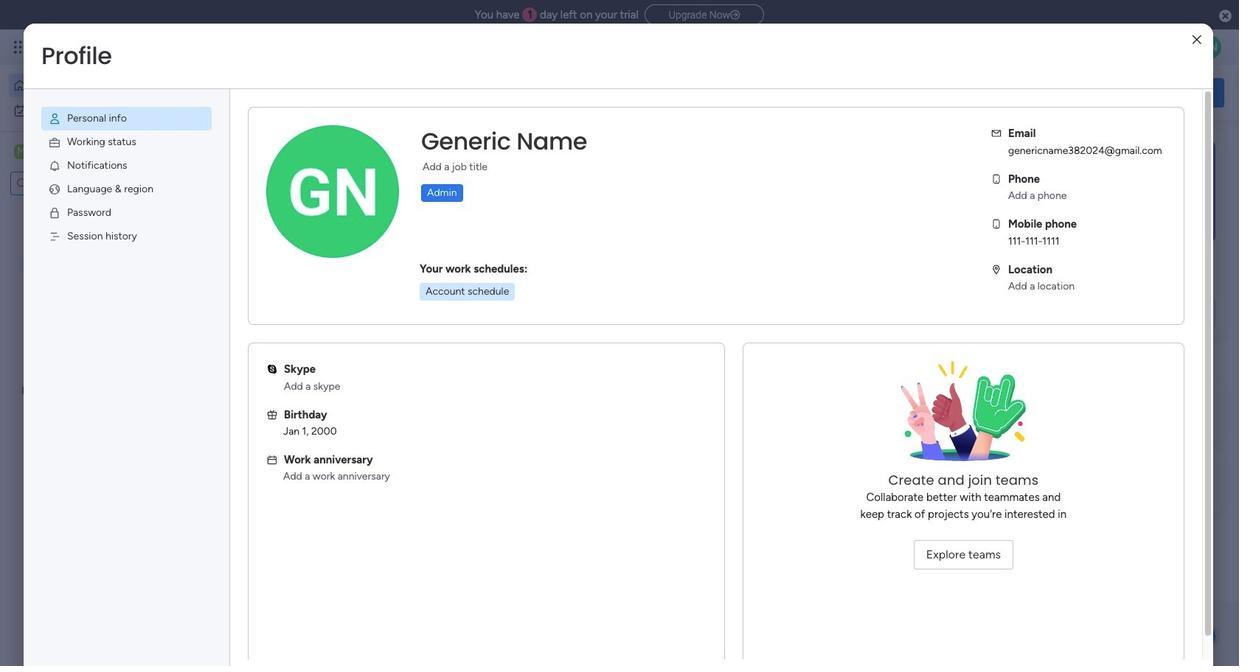 Task type: locate. For each thing, give the bounding box(es) containing it.
close my workspaces image
[[228, 431, 246, 448]]

dapulse rightstroke image
[[730, 10, 740, 21]]

v2 user feedback image
[[1015, 84, 1026, 101]]

option
[[9, 74, 179, 97], [9, 99, 179, 122]]

templates image image
[[1016, 141, 1211, 243]]

workspace image
[[14, 144, 29, 160], [252, 475, 288, 510]]

language & region image
[[48, 183, 61, 196]]

workspace selection element
[[14, 143, 123, 162]]

0 vertical spatial option
[[9, 74, 179, 97]]

public board image
[[490, 299, 506, 315]]

1 option from the top
[[9, 74, 179, 97]]

option up personal info image
[[9, 74, 179, 97]]

menu item
[[41, 107, 212, 131], [41, 131, 212, 154], [41, 154, 212, 178], [41, 178, 212, 201], [41, 201, 212, 225], [41, 225, 212, 249]]

5 menu item from the top
[[41, 201, 212, 225]]

component image
[[246, 322, 260, 335], [490, 322, 503, 335]]

working status image
[[48, 136, 61, 149]]

1 vertical spatial option
[[9, 99, 179, 122]]

personal info image
[[48, 112, 61, 125]]

generic name image
[[1198, 35, 1221, 59]]

1 component image from the left
[[246, 322, 260, 335]]

2 component image from the left
[[490, 322, 503, 335]]

2 option from the top
[[9, 99, 179, 122]]

1 horizontal spatial workspace image
[[252, 475, 288, 510]]

0 vertical spatial workspace image
[[14, 144, 29, 160]]

no teams image
[[890, 361, 1037, 472]]

close recently visited image
[[228, 150, 246, 167]]

0 horizontal spatial component image
[[246, 322, 260, 335]]

getting started element
[[1003, 382, 1224, 441]]

option up workspace selection element
[[9, 99, 179, 122]]

None field
[[417, 126, 591, 157]]

2 menu item from the top
[[41, 131, 212, 154]]

0 horizontal spatial workspace image
[[14, 144, 29, 160]]

1 horizontal spatial component image
[[490, 322, 503, 335]]

component image down public board icon
[[246, 322, 260, 335]]

component image down public board image
[[490, 322, 503, 335]]

add to favorites image
[[440, 299, 455, 314]]

notifications image
[[48, 159, 61, 173]]

dapulse close image
[[1219, 9, 1232, 24]]

1 vertical spatial workspace image
[[252, 475, 288, 510]]



Task type: vqa. For each thing, say whether or not it's contained in the screenshot.
right Workspace icon
no



Task type: describe. For each thing, give the bounding box(es) containing it.
Search in workspace field
[[31, 175, 105, 192]]

component image for public board image
[[490, 322, 503, 335]]

session history image
[[48, 230, 61, 243]]

1 menu item from the top
[[41, 107, 212, 131]]

open update feed (inbox) image
[[228, 381, 246, 398]]

select product image
[[13, 40, 28, 55]]

password image
[[48, 207, 61, 220]]

6 menu item from the top
[[41, 225, 212, 249]]

quick search results list box
[[228, 167, 968, 363]]

close image
[[1192, 34, 1201, 45]]

v2 bolt switch image
[[1130, 84, 1139, 101]]

clear search image
[[107, 176, 122, 191]]

component image for public board icon
[[246, 322, 260, 335]]

4 menu item from the top
[[41, 178, 212, 201]]

3 menu item from the top
[[41, 154, 212, 178]]

public board image
[[246, 299, 263, 315]]

menu menu
[[24, 89, 229, 266]]



